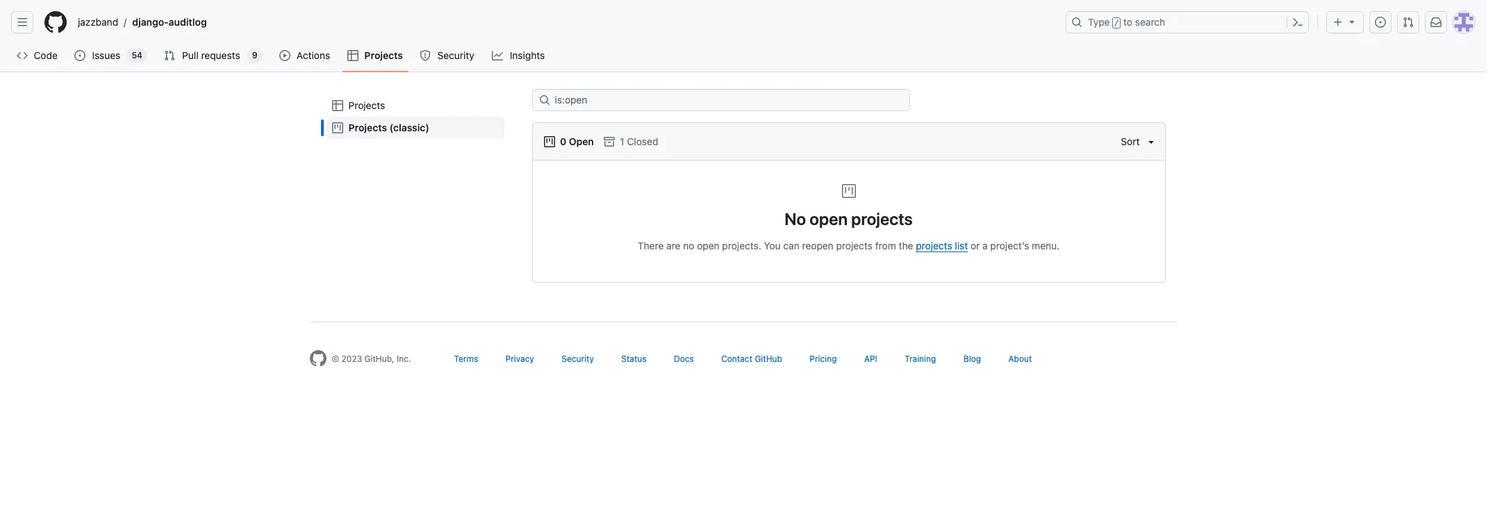 Task type: describe. For each thing, give the bounding box(es) containing it.
api
[[864, 354, 877, 364]]

pull requests
[[182, 49, 240, 61]]

insights link
[[487, 45, 552, 66]]

training
[[905, 354, 936, 364]]

0 open
[[558, 135, 594, 147]]

54
[[132, 50, 142, 60]]

search image
[[539, 94, 550, 106]]

projects (classic) link
[[326, 117, 504, 139]]

projects left list
[[916, 240, 952, 252]]

or
[[971, 240, 980, 252]]

© 2023 github, inc.
[[332, 354, 411, 364]]

privacy link
[[506, 354, 534, 364]]

project image inside 0 open link
[[544, 136, 555, 147]]

projects (classic)
[[348, 122, 429, 133]]

docs link
[[674, 354, 694, 364]]

sort button
[[1121, 134, 1157, 149]]

1 closed
[[617, 135, 658, 147]]

archive image
[[604, 136, 615, 147]]

actions link
[[274, 45, 337, 66]]

search
[[1135, 16, 1165, 28]]

issues
[[92, 49, 120, 61]]

issue opened image
[[75, 50, 86, 61]]

1 horizontal spatial table image
[[348, 50, 359, 61]]

notifications image
[[1431, 17, 1442, 28]]

plus image
[[1333, 17, 1344, 28]]

from
[[875, 240, 896, 252]]

closed
[[627, 135, 658, 147]]

triangle down image
[[1347, 16, 1358, 27]]

auditlog
[[169, 16, 207, 28]]

type / to search
[[1088, 16, 1165, 28]]

2 vertical spatial projects
[[348, 122, 387, 133]]

can
[[783, 240, 800, 252]]

pricing link
[[810, 354, 837, 364]]

0 vertical spatial projects link
[[342, 45, 409, 66]]

1 vertical spatial projects link
[[326, 94, 504, 117]]

0 horizontal spatial security link
[[414, 45, 481, 66]]

blog
[[964, 354, 981, 364]]

0 vertical spatial project image
[[332, 122, 343, 133]]

status
[[621, 354, 647, 364]]

graph image
[[492, 50, 503, 61]]

2 horizontal spatial project image
[[840, 183, 857, 199]]

github
[[755, 354, 782, 364]]

django-auditlog link
[[127, 11, 212, 33]]

about
[[1009, 354, 1032, 364]]

code link
[[11, 45, 63, 66]]

docs
[[674, 354, 694, 364]]

©
[[332, 354, 339, 364]]

no open projects
[[785, 209, 913, 229]]

(classic)
[[390, 122, 429, 133]]

projects down no open projects
[[836, 240, 873, 252]]

training link
[[905, 354, 936, 364]]

1 horizontal spatial homepage image
[[310, 350, 326, 367]]

9
[[252, 50, 258, 60]]

pull
[[182, 49, 199, 61]]

code
[[34, 49, 58, 61]]



Task type: vqa. For each thing, say whether or not it's contained in the screenshot.
Blog on the bottom right of the page
yes



Task type: locate. For each thing, give the bounding box(es) containing it.
project image left 0
[[544, 136, 555, 147]]

no
[[683, 240, 694, 252]]

git pull request image for issue opened icon
[[1403, 17, 1414, 28]]

1 vertical spatial open
[[697, 240, 720, 252]]

table image right actions
[[348, 50, 359, 61]]

projects
[[851, 209, 913, 229], [836, 240, 873, 252], [916, 240, 952, 252]]

menu.
[[1032, 240, 1060, 252]]

projects link up (classic)
[[326, 94, 504, 117]]

code image
[[17, 50, 28, 61]]

0 vertical spatial projects
[[364, 49, 403, 61]]

contact
[[721, 354, 753, 364]]

1 horizontal spatial open
[[810, 209, 848, 229]]

1
[[620, 135, 625, 147]]

projects link
[[342, 45, 409, 66], [326, 94, 504, 117]]

are
[[666, 240, 681, 252]]

command palette image
[[1292, 17, 1304, 28]]

project image left projects (classic)
[[332, 122, 343, 133]]

git pull request image left notifications icon
[[1403, 17, 1414, 28]]

0 vertical spatial table image
[[348, 50, 359, 61]]

project's
[[990, 240, 1029, 252]]

no
[[785, 209, 806, 229]]

list containing jazzband
[[72, 11, 1058, 33]]

1 horizontal spatial security link
[[562, 354, 594, 364]]

1 horizontal spatial /
[[1114, 18, 1119, 28]]

0 vertical spatial security link
[[414, 45, 481, 66]]

1 vertical spatial table image
[[332, 100, 343, 111]]

1 vertical spatial list
[[321, 89, 510, 145]]

/ for jazzband
[[124, 16, 127, 28]]

the
[[899, 240, 913, 252]]

shield image
[[420, 50, 431, 61]]

homepage image up code
[[44, 11, 67, 33]]

Projects search field
[[532, 89, 1166, 111]]

jazzband link
[[72, 11, 124, 33]]

1 vertical spatial homepage image
[[310, 350, 326, 367]]

1 closed link
[[604, 134, 658, 149]]

security
[[437, 49, 474, 61], [562, 354, 594, 364]]

sort
[[1121, 135, 1140, 147]]

terms
[[454, 354, 478, 364]]

/
[[124, 16, 127, 28], [1114, 18, 1119, 28]]

contact github link
[[721, 354, 782, 364]]

0 horizontal spatial security
[[437, 49, 474, 61]]

inc.
[[397, 354, 411, 364]]

/ inside jazzband / django-auditlog
[[124, 16, 127, 28]]

1 vertical spatial project image
[[544, 136, 555, 147]]

github,
[[364, 354, 394, 364]]

0 horizontal spatial homepage image
[[44, 11, 67, 33]]

security right shield image
[[437, 49, 474, 61]]

about link
[[1009, 354, 1032, 364]]

project image up no open projects
[[840, 183, 857, 199]]

projects list link
[[916, 240, 968, 252]]

projects.
[[722, 240, 761, 252]]

jazzband
[[78, 16, 118, 28]]

list down shield image
[[321, 89, 510, 145]]

table image
[[348, 50, 359, 61], [332, 100, 343, 111]]

1 horizontal spatial project image
[[544, 136, 555, 147]]

0 horizontal spatial git pull request image
[[164, 50, 175, 61]]

jazzband / django-auditlog
[[78, 16, 207, 28]]

1 vertical spatial git pull request image
[[164, 50, 175, 61]]

privacy
[[506, 354, 534, 364]]

contact github
[[721, 354, 782, 364]]

list containing projects
[[321, 89, 510, 145]]

you
[[764, 240, 781, 252]]

git pull request image left 'pull' on the left top of the page
[[164, 50, 175, 61]]

git pull request image
[[1403, 17, 1414, 28], [164, 50, 175, 61]]

blog link
[[964, 354, 981, 364]]

requests
[[201, 49, 240, 61]]

security left status link
[[562, 354, 594, 364]]

project image
[[332, 122, 343, 133], [544, 136, 555, 147], [840, 183, 857, 199]]

1 vertical spatial projects
[[348, 99, 385, 111]]

0 vertical spatial open
[[810, 209, 848, 229]]

projects for the top projects 'link'
[[364, 49, 403, 61]]

pricing
[[810, 354, 837, 364]]

actions
[[297, 49, 330, 61]]

0 open link
[[544, 134, 594, 149]]

0 vertical spatial homepage image
[[44, 11, 67, 33]]

projects for bottom projects 'link'
[[348, 99, 385, 111]]

issue opened image
[[1375, 17, 1386, 28]]

/ left to
[[1114, 18, 1119, 28]]

/ left django-
[[124, 16, 127, 28]]

projects up from
[[851, 209, 913, 229]]

0 vertical spatial git pull request image
[[1403, 17, 1414, 28]]

play image
[[279, 50, 290, 61]]

0 horizontal spatial /
[[124, 16, 127, 28]]

list
[[955, 240, 968, 252]]

Search projects text field
[[532, 89, 910, 111]]

homepage image left "©"
[[310, 350, 326, 367]]

table image inside 'list'
[[332, 100, 343, 111]]

table image down actions link at the top left of the page
[[332, 100, 343, 111]]

security link left graph icon
[[414, 45, 481, 66]]

git pull request image for issue opened image
[[164, 50, 175, 61]]

list
[[72, 11, 1058, 33], [321, 89, 510, 145]]

api link
[[864, 354, 877, 364]]

there
[[638, 240, 664, 252]]

0
[[560, 135, 566, 147]]

projects link left shield image
[[342, 45, 409, 66]]

list up insights
[[72, 11, 1058, 33]]

security link
[[414, 45, 481, 66], [562, 354, 594, 364]]

0 horizontal spatial table image
[[332, 100, 343, 111]]

open up reopen
[[810, 209, 848, 229]]

terms link
[[454, 354, 478, 364]]

projects
[[364, 49, 403, 61], [348, 99, 385, 111], [348, 122, 387, 133]]

projects up projects (classic)
[[348, 99, 385, 111]]

/ for type
[[1114, 18, 1119, 28]]

insights
[[510, 49, 545, 61]]

1 vertical spatial security
[[562, 354, 594, 364]]

open right "no"
[[697, 240, 720, 252]]

0 horizontal spatial open
[[697, 240, 720, 252]]

0 horizontal spatial project image
[[332, 122, 343, 133]]

2023
[[342, 354, 362, 364]]

a
[[983, 240, 988, 252]]

1 horizontal spatial git pull request image
[[1403, 17, 1414, 28]]

0 vertical spatial list
[[72, 11, 1058, 33]]

to
[[1124, 16, 1133, 28]]

projects left (classic)
[[348, 122, 387, 133]]

triangle down image
[[1145, 136, 1157, 147]]

1 vertical spatial security link
[[562, 354, 594, 364]]

open
[[810, 209, 848, 229], [697, 240, 720, 252]]

1 horizontal spatial security
[[562, 354, 594, 364]]

homepage image
[[44, 11, 67, 33], [310, 350, 326, 367]]

2 vertical spatial project image
[[840, 183, 857, 199]]

security link left status link
[[562, 354, 594, 364]]

status link
[[621, 354, 647, 364]]

reopen
[[802, 240, 834, 252]]

there are no open projects. you can reopen             projects from the projects list or a project's menu.
[[638, 240, 1060, 252]]

/ inside type / to search
[[1114, 18, 1119, 28]]

0 vertical spatial security
[[437, 49, 474, 61]]

django-
[[132, 16, 169, 28]]

open
[[569, 135, 594, 147]]

projects left shield image
[[364, 49, 403, 61]]

type
[[1088, 16, 1110, 28]]



